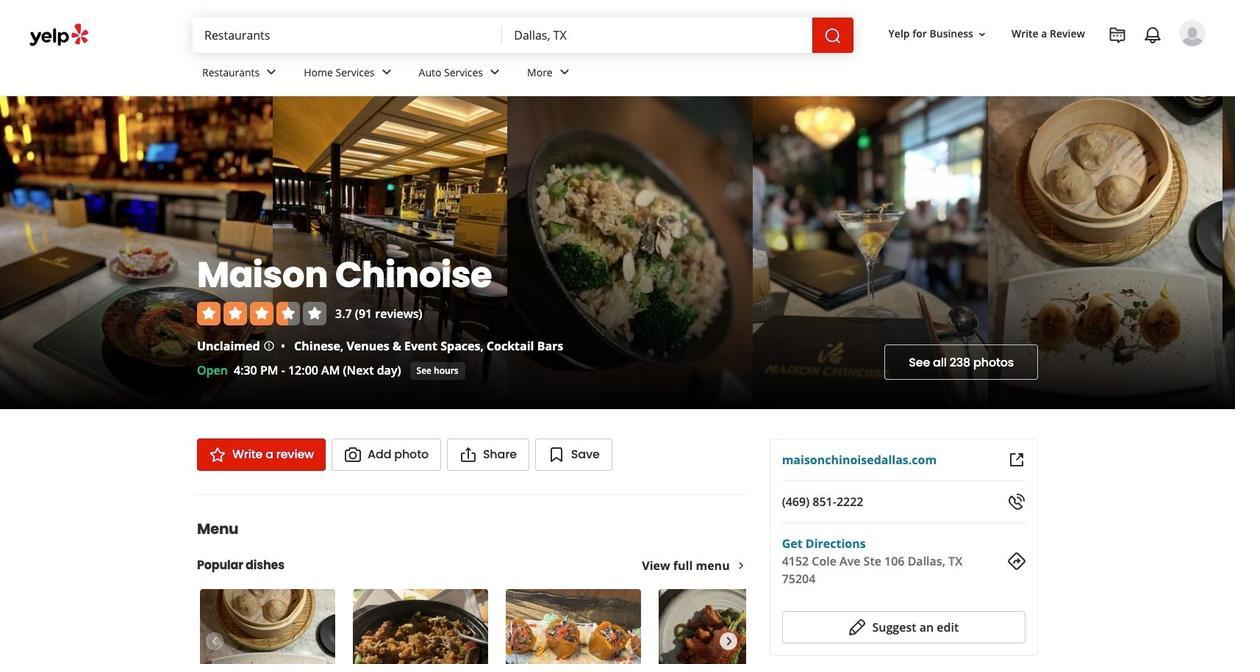 Task type: vqa. For each thing, say whether or not it's contained in the screenshot.
14 chevron right outline 'icon'
yes



Task type: describe. For each thing, give the bounding box(es) containing it.
things to do, nail salons, plumbers search field
[[193, 18, 502, 53]]

truffle mushroom dumplings image
[[506, 590, 641, 665]]

previous image
[[206, 633, 222, 651]]

kung pao chicken image
[[659, 590, 794, 665]]

generic n. image
[[1179, 20, 1206, 46]]

24 star v2 image
[[209, 446, 226, 464]]

3.7 star rating image
[[197, 302, 326, 326]]

16 chevron down v2 image
[[976, 28, 988, 40]]

peking duck image
[[353, 590, 488, 665]]

next image
[[720, 633, 737, 651]]

projects image
[[1109, 26, 1127, 44]]

16 exclamation v2 image
[[263, 341, 275, 352]]

photo of maison chinoise - dallas, tx, us. ms g martini image
[[753, 96, 988, 410]]

photo of maison chinoise - dallas, tx, us. sichuan dan dan noodles, beautiful presentation, and delicious! image
[[0, 96, 273, 410]]

menu element
[[174, 495, 797, 665]]

business categories element
[[190, 53, 1206, 96]]

24 share v2 image
[[459, 446, 477, 464]]

3 24 chevron down v2 image from the left
[[556, 64, 573, 81]]

photo of maison chinoise - dallas, tx, us. zen moment image
[[1223, 96, 1235, 410]]

1 24 chevron down v2 image from the left
[[263, 64, 280, 81]]

24 camera v2 image
[[344, 446, 362, 464]]

soup dumplings image
[[200, 590, 335, 665]]

photo of maison chinoise - dallas, tx, us. stuffed scallops and soup dumplings image
[[988, 96, 1223, 410]]

business website image
[[1008, 451, 1026, 469]]

2 24 chevron down v2 image from the left
[[378, 64, 395, 81]]



Task type: locate. For each thing, give the bounding box(es) containing it.
search image
[[824, 27, 842, 45]]

notifications image
[[1144, 26, 1162, 44]]

business website image
[[1008, 451, 1026, 469]]

business phone number image
[[1008, 493, 1026, 511], [1008, 493, 1026, 511]]

0 horizontal spatial 24 chevron down v2 image
[[263, 64, 280, 81]]

none field things to do, nail salons, plumbers
[[193, 18, 502, 53]]

24 chevron down v2 image
[[486, 64, 504, 81]]

2 none field from the left
[[502, 18, 812, 53]]

photo of maison chinoise - dallas, tx, us. fried rice was delicious. image
[[508, 96, 753, 410]]

photo of maison chinoise - dallas, tx, us. bar at speakeasy image
[[273, 96, 508, 410]]

24 save outline v2 image
[[548, 446, 565, 464]]

1 none field from the left
[[193, 18, 502, 53]]

24 pencil v2 image
[[849, 619, 867, 637]]

address, neighborhood, city, state or zip search field
[[502, 18, 812, 53]]

2 horizontal spatial 24 chevron down v2 image
[[556, 64, 573, 81]]

directions to the business image
[[1008, 553, 1026, 571], [1008, 553, 1026, 571]]

None search field
[[193, 18, 853, 53]]

None field
[[193, 18, 502, 53], [502, 18, 812, 53]]

user actions element
[[877, 18, 1227, 109]]

24 chevron down v2 image
[[263, 64, 280, 81], [378, 64, 395, 81], [556, 64, 573, 81]]

1 horizontal spatial 24 chevron down v2 image
[[378, 64, 395, 81]]

14 chevron right outline image
[[736, 561, 746, 571]]

none field 'address, neighborhood, city, state or zip'
[[502, 18, 812, 53]]



